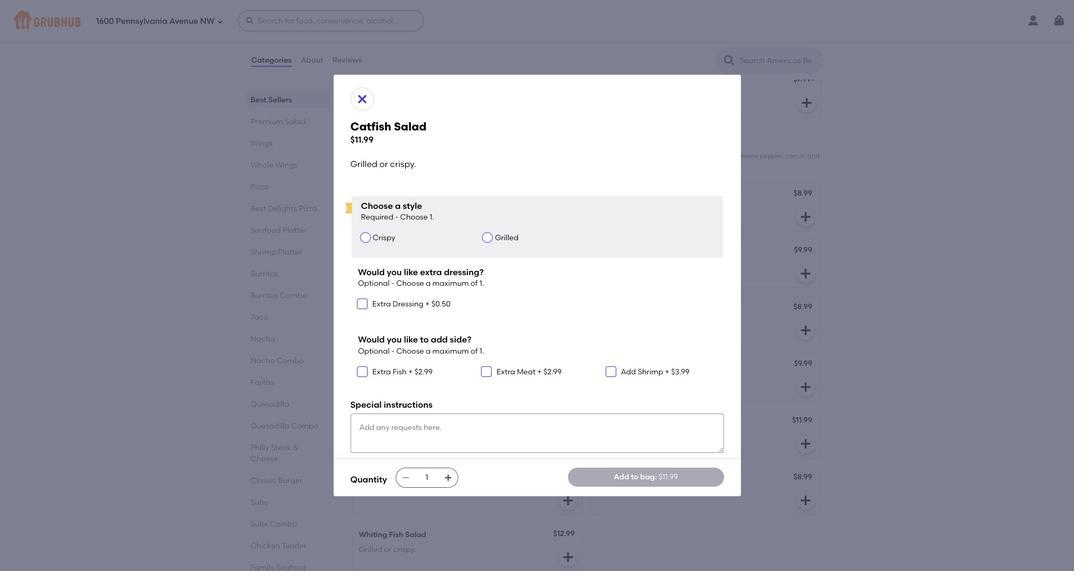 Task type: vqa. For each thing, say whether or not it's contained in the screenshot.
bottom Platter
yes



Task type: describe. For each thing, give the bounding box(es) containing it.
best for best sellers
[[251, 96, 267, 105]]

fried
[[424, 152, 438, 160]]

would for would you like to add side?
[[358, 335, 385, 345]]

garden salad button
[[353, 297, 582, 345]]

subs for subs combo
[[251, 520, 268, 529]]

chicken
[[251, 542, 280, 551]]

olives,
[[714, 152, 733, 160]]

taco
[[251, 313, 268, 322]]

pizza inside tab
[[299, 204, 317, 213]]

would you like extra dressing? optional - choose a maximum of 1.
[[358, 267, 484, 288]]

any
[[413, 162, 424, 169]]

optional inside the "would you like extra dressing? optional - choose a maximum of 1."
[[358, 279, 390, 288]]

bag:
[[641, 473, 657, 482]]

special instructions
[[351, 400, 433, 410]]

$7.99 +
[[794, 75, 816, 84]]

salad inside the premium salad your choice of grilled or fried meat or seafood, fresh romaine lettuce, tomatoes, onion, cucumber, green pepper, black olives, banana pepper, carrot, and cheese. served with any dressing.
[[403, 138, 436, 151]]

subs combo tab
[[251, 519, 325, 530]]

5
[[358, 93, 362, 102]]

burritos for burritos
[[251, 270, 278, 279]]

tuna salad
[[359, 474, 400, 483]]

garden salad
[[359, 304, 410, 313]]

5 pieces.
[[358, 93, 390, 102]]

extra for extra dressing
[[373, 300, 391, 309]]

banana
[[734, 152, 759, 160]]

buttermilk
[[359, 190, 397, 199]]

seafood platter
[[251, 226, 307, 235]]

instructions
[[384, 400, 433, 410]]

or down whiting fish salad in the bottom left of the page
[[384, 546, 392, 555]]

catfish for catfish salad $11.99
[[351, 120, 391, 133]]

seafood platter tab
[[251, 225, 325, 236]]

crispy. for salad
[[394, 262, 416, 271]]

crab
[[637, 360, 655, 369]]

$11.99 button
[[590, 410, 820, 458]]

philly
[[251, 444, 269, 453]]

$0.50
[[432, 300, 451, 309]]

meat
[[440, 152, 456, 160]]

dressing?
[[444, 267, 484, 277]]

+ down search americas best wingstop search box
[[811, 75, 816, 84]]

seafood for seafood & crab salad
[[597, 360, 627, 369]]

dressing.
[[426, 162, 453, 169]]

best sellers most ordered on grubhub
[[351, 37, 443, 61]]

burritos for burritos combo
[[251, 291, 278, 300]]

add
[[431, 335, 448, 345]]

sticks
[[399, 78, 421, 87]]

nacho combo tab
[[251, 356, 325, 367]]

meat
[[517, 368, 536, 377]]

best sellers
[[251, 96, 292, 105]]

1600 pennsylvania avenue nw
[[96, 16, 215, 26]]

about button
[[300, 41, 324, 80]]

classic
[[251, 477, 277, 486]]

2 pepper, from the left
[[760, 152, 784, 160]]

platter for seafood platter
[[283, 226, 307, 235]]

premium salad tab
[[251, 116, 325, 127]]

garden
[[359, 304, 387, 313]]

optional inside would you like to add side? optional - choose a maximum of 1.
[[358, 347, 390, 356]]

$5.49
[[557, 75, 576, 84]]

philly steak & cheese
[[251, 444, 299, 464]]

choose down style
[[400, 213, 428, 222]]

maximum inside the "would you like extra dressing? optional - choose a maximum of 1."
[[433, 279, 469, 288]]

of inside would you like to add side? optional - choose a maximum of 1.
[[471, 347, 478, 356]]

grubhub
[[411, 52, 443, 61]]

0 vertical spatial grilled or crispy.
[[351, 159, 416, 169]]

pennsylvania
[[116, 16, 168, 26]]

a inside choose a style required - choose 1.
[[395, 201, 401, 211]]

your
[[351, 152, 364, 160]]

seafood for seafood platter
[[251, 226, 281, 235]]

burritos combo
[[251, 291, 307, 300]]

combo for subs combo
[[270, 520, 297, 529]]

cheese.
[[351, 162, 374, 169]]

wings inside wings tab
[[251, 139, 273, 148]]

whiting fish salad
[[359, 531, 427, 540]]

$8.99 for tuna salad
[[556, 473, 575, 482]]

$8.99 for turkey breast salad
[[794, 473, 813, 482]]

salad right crab at right
[[657, 360, 678, 369]]

catfish salad $11.99
[[351, 120, 427, 145]]

grilled
[[396, 152, 415, 160]]

fresh
[[494, 152, 509, 160]]

classic burger
[[251, 477, 302, 486]]

platter for shrimp platter
[[278, 248, 302, 257]]

steak inside button
[[359, 417, 380, 426]]

quesadilla combo tab
[[251, 421, 325, 432]]

choose inside the "would you like extra dressing? optional - choose a maximum of 1."
[[397, 279, 424, 288]]

steak & shrimp salad
[[359, 417, 438, 426]]

quesadilla tab
[[251, 399, 325, 410]]

or down catfish salad
[[384, 262, 392, 271]]

avenue
[[169, 16, 198, 26]]

salad inside premium salad tab
[[285, 117, 306, 126]]

premium salad your choice of grilled or fried meat or seafood, fresh romaine lettuce, tomatoes, onion, cucumber, green pepper, black olives, banana pepper, carrot, and cheese. served with any dressing.
[[351, 138, 820, 169]]

$8.99 button
[[590, 297, 820, 345]]

burger
[[278, 477, 302, 486]]

quesadilla for quesadilla
[[251, 400, 290, 409]]

like for extra
[[404, 267, 418, 277]]

& for steak
[[382, 417, 388, 426]]

salad inside 'steak & shrimp salad' button
[[417, 417, 438, 426]]

svg image inside main navigation navigation
[[1053, 14, 1066, 27]]

whiting
[[359, 531, 387, 540]]

required
[[361, 213, 394, 222]]

best sellers tab
[[251, 94, 325, 106]]

turkey breast salad
[[597, 474, 669, 483]]

you for extra
[[387, 267, 402, 277]]

extra dressing + $0.50
[[373, 300, 451, 309]]

cheese
[[251, 455, 278, 464]]

salad down 'dressing.'
[[450, 190, 472, 199]]

cucumber,
[[616, 152, 649, 160]]

extra
[[420, 267, 442, 277]]

style
[[403, 201, 422, 211]]

+ for add shrimp + $3.99
[[665, 368, 670, 377]]

categories
[[251, 56, 292, 65]]

salad right whiting in the bottom left of the page
[[405, 531, 427, 540]]

black
[[695, 152, 712, 160]]

1 vertical spatial $9.99
[[794, 246, 813, 255]]

combo for burritos combo
[[280, 291, 307, 300]]

nw
[[200, 16, 215, 26]]

reviews
[[333, 56, 362, 65]]

salad down would you like to add side? optional - choose a maximum of 1.
[[413, 360, 434, 369]]

subs tab
[[251, 497, 325, 508]]

wings tab
[[251, 138, 325, 149]]

buttermilk crispy tender salad
[[359, 190, 472, 199]]

- inside the "would you like extra dressing? optional - choose a maximum of 1."
[[392, 279, 395, 288]]

pizza tab
[[251, 182, 325, 193]]

crispy. for fish
[[394, 546, 416, 555]]

$11.99 inside button
[[793, 416, 813, 425]]

$9.99 for crab
[[794, 359, 813, 368]]

best delights pizza
[[251, 204, 317, 213]]

a inside the "would you like extra dressing? optional - choose a maximum of 1."
[[426, 279, 431, 288]]

wings inside whole wings "tab"
[[275, 161, 298, 170]]

turkey
[[597, 474, 620, 483]]

on
[[400, 52, 409, 61]]

and
[[808, 152, 820, 160]]

salad right the breast
[[648, 474, 669, 483]]

shrimp left $3.99
[[638, 368, 664, 377]]

with
[[399, 162, 412, 169]]

- inside would you like to add side? optional - choose a maximum of 1.
[[392, 347, 395, 356]]

1600
[[96, 16, 114, 26]]

you for to
[[387, 335, 402, 345]]

lettuce,
[[538, 152, 561, 160]]



Task type: locate. For each thing, give the bounding box(es) containing it.
Special instructions text field
[[351, 414, 724, 453]]

extra for extra meat
[[497, 368, 515, 377]]

sellers up premium salad
[[268, 96, 292, 105]]

best up most
[[351, 37, 375, 50]]

catfish
[[351, 120, 391, 133], [359, 247, 386, 256]]

salad inside 'garden salad' button
[[389, 304, 410, 313]]

combo for nacho combo
[[277, 357, 304, 366]]

caesar
[[597, 190, 624, 199]]

side?
[[450, 335, 472, 345]]

1 vertical spatial optional
[[358, 347, 390, 356]]

- up dressing
[[392, 279, 395, 288]]

a up extra fish + $2.99
[[426, 347, 431, 356]]

subs down classic
[[251, 498, 268, 507]]

crispy up style
[[399, 190, 422, 199]]

1 vertical spatial burritos
[[251, 291, 278, 300]]

catfish salad
[[359, 247, 409, 256]]

1 vertical spatial wings
[[275, 161, 298, 170]]

like left extra
[[404, 267, 418, 277]]

of down side?
[[471, 347, 478, 356]]

nacho
[[251, 335, 275, 344], [251, 357, 275, 366]]

about
[[301, 56, 324, 65]]

salad right chef's
[[622, 247, 643, 256]]

0 vertical spatial would
[[358, 267, 385, 277]]

whole wings
[[251, 161, 298, 170]]

tab
[[251, 563, 325, 572]]

extra
[[373, 300, 391, 309], [373, 368, 391, 377], [497, 368, 515, 377]]

salad right garden
[[389, 304, 410, 313]]

+ for extra dressing + $0.50
[[426, 300, 430, 309]]

1 vertical spatial platter
[[278, 248, 302, 257]]

2 nacho from the top
[[251, 357, 275, 366]]

nacho combo
[[251, 357, 304, 366]]

1 maximum from the top
[[433, 279, 469, 288]]

1 $12.99 from the top
[[554, 359, 575, 368]]

seafood & crab salad
[[597, 360, 678, 369]]

1 vertical spatial &
[[382, 417, 388, 426]]

combo for quesadilla combo
[[291, 422, 319, 431]]

philly steak & cheese tab
[[251, 443, 325, 465]]

1 horizontal spatial sellers
[[378, 37, 415, 50]]

dressing
[[393, 300, 424, 309]]

1 would from the top
[[358, 267, 385, 277]]

0 vertical spatial burritos
[[251, 270, 278, 279]]

premium down best sellers
[[251, 117, 283, 126]]

pizza inside 'tab'
[[251, 183, 269, 192]]

extra for extra fish
[[373, 368, 391, 377]]

2 horizontal spatial &
[[629, 360, 635, 369]]

of up the served
[[388, 152, 394, 160]]

& for seafood
[[629, 360, 635, 369]]

$2.99 down would you like to add side? optional - choose a maximum of 1.
[[415, 368, 433, 377]]

chicken tender tab
[[251, 541, 325, 552]]

shrimp inside 'steak & shrimp salad' button
[[389, 417, 415, 426]]

1 vertical spatial maximum
[[433, 347, 469, 356]]

0 vertical spatial add
[[621, 368, 636, 377]]

seafood up the "shrimp platter"
[[251, 226, 281, 235]]

pieces.
[[364, 93, 390, 102]]

extra fish + $2.99
[[373, 368, 433, 377]]

0 vertical spatial -
[[395, 213, 399, 222]]

$3.99
[[672, 368, 690, 377]]

0 vertical spatial premium
[[251, 117, 283, 126]]

burritos tab
[[251, 269, 325, 280]]

2 subs from the top
[[251, 520, 268, 529]]

1 vertical spatial $11.99
[[793, 416, 813, 425]]

premium
[[251, 117, 283, 126], [351, 138, 400, 151]]

$8.99 inside button
[[794, 303, 813, 312]]

0 vertical spatial like
[[404, 267, 418, 277]]

svg image
[[1053, 14, 1066, 27], [356, 93, 369, 105], [800, 268, 812, 280], [484, 369, 490, 375], [608, 369, 614, 375], [800, 381, 812, 394], [562, 438, 575, 451], [800, 438, 812, 451], [562, 495, 575, 507], [800, 495, 812, 507]]

0 vertical spatial &
[[629, 360, 635, 369]]

maximum down dressing?
[[433, 279, 469, 288]]

1 vertical spatial quesadilla
[[251, 422, 290, 431]]

1 vertical spatial -
[[392, 279, 395, 288]]

subs inside tab
[[251, 498, 268, 507]]

nacho for nacho combo
[[251, 357, 275, 366]]

1 vertical spatial crispy.
[[394, 262, 416, 271]]

catfish inside the catfish salad $11.99
[[351, 120, 391, 133]]

0 vertical spatial optional
[[358, 279, 390, 288]]

1 nacho from the top
[[251, 335, 275, 344]]

2 you from the top
[[387, 335, 402, 345]]

$8.99
[[794, 189, 813, 198], [794, 303, 813, 312], [556, 473, 575, 482], [794, 473, 813, 482]]

add
[[621, 368, 636, 377], [614, 473, 630, 482]]

premium inside the premium salad your choice of grilled or fried meat or seafood, fresh romaine lettuce, tomatoes, onion, cucumber, green pepper, black olives, banana pepper, carrot, and cheese. served with any dressing.
[[351, 138, 400, 151]]

premium for premium salad your choice of grilled or fried meat or seafood, fresh romaine lettuce, tomatoes, onion, cucumber, green pepper, black olives, banana pepper, carrot, and cheese. served with any dressing.
[[351, 138, 400, 151]]

$2.99 for extra fish + $2.99
[[415, 368, 433, 377]]

like left add
[[404, 335, 418, 345]]

0 vertical spatial crispy
[[399, 190, 422, 199]]

2 vertical spatial a
[[426, 347, 431, 356]]

Search Americas Best Wingstop search field
[[739, 56, 820, 66]]

1. down buttermilk crispy tender salad
[[430, 213, 434, 222]]

romaine
[[510, 152, 536, 160]]

shrimp platter tab
[[251, 247, 325, 258]]

1 vertical spatial fish
[[389, 531, 404, 540]]

seafood
[[251, 226, 281, 235], [597, 360, 627, 369]]

shrimp platter
[[251, 248, 302, 257]]

& left crab at right
[[629, 360, 635, 369]]

whole
[[251, 161, 274, 170]]

1 vertical spatial premium
[[351, 138, 400, 151]]

salad inside the catfish salad $11.99
[[394, 120, 427, 133]]

0 vertical spatial fish
[[393, 368, 407, 377]]

or
[[416, 152, 423, 160], [458, 152, 464, 160], [380, 159, 388, 169], [384, 262, 392, 271], [384, 546, 392, 555]]

Input item quantity number field
[[415, 469, 439, 488]]

best up premium salad
[[251, 96, 267, 105]]

premium up the choice at the top of the page
[[351, 138, 400, 151]]

1 vertical spatial would
[[358, 335, 385, 345]]

0 vertical spatial crispy.
[[390, 159, 416, 169]]

1 vertical spatial like
[[404, 335, 418, 345]]

to left add
[[420, 335, 429, 345]]

1 horizontal spatial premium
[[351, 138, 400, 151]]

chicken tender
[[251, 542, 307, 551]]

svg image
[[246, 16, 254, 25], [217, 18, 223, 25], [801, 97, 813, 110], [800, 211, 812, 223], [359, 301, 366, 308], [800, 324, 812, 337], [359, 369, 366, 375], [402, 474, 410, 483], [444, 474, 453, 483], [562, 551, 575, 564]]

sellers up on
[[378, 37, 415, 50]]

sellers inside tab
[[268, 96, 292, 105]]

shrimp
[[251, 248, 276, 257], [385, 360, 411, 369], [638, 368, 664, 377], [389, 417, 415, 426]]

maximum
[[433, 279, 469, 288], [433, 347, 469, 356]]

1 vertical spatial add
[[614, 473, 630, 482]]

add to bag: $11.99
[[614, 473, 678, 482]]

grilled or crispy. for whiting
[[359, 546, 416, 555]]

choose
[[361, 201, 393, 211], [400, 213, 428, 222], [397, 279, 424, 288], [397, 347, 424, 356]]

1 burritos from the top
[[251, 270, 278, 279]]

crispy. down whiting fish salad in the bottom left of the page
[[394, 546, 416, 555]]

0 horizontal spatial $11.99
[[351, 135, 374, 145]]

1 vertical spatial $12.99
[[554, 530, 575, 539]]

delights
[[268, 204, 297, 213]]

like
[[404, 267, 418, 277], [404, 335, 418, 345]]

salad up fried on the top
[[403, 138, 436, 151]]

or right meat
[[458, 152, 464, 160]]

grilled shrimp salad
[[359, 360, 434, 369]]

1.
[[430, 213, 434, 222], [480, 279, 484, 288], [480, 347, 484, 356]]

pepper, left carrot,
[[760, 152, 784, 160]]

0 vertical spatial $12.99
[[554, 359, 575, 368]]

steak down special
[[359, 417, 380, 426]]

like inside would you like to add side? optional - choose a maximum of 1.
[[404, 335, 418, 345]]

like inside the "would you like extra dressing? optional - choose a maximum of 1."
[[404, 267, 418, 277]]

grilled or crispy. for catfish
[[359, 262, 416, 271]]

served
[[376, 162, 397, 169]]

1 vertical spatial grilled or crispy.
[[359, 262, 416, 271]]

wings up pizza 'tab'
[[275, 161, 298, 170]]

shrimp inside shrimp platter tab
[[251, 248, 276, 257]]

+ down would you like to add side? optional - choose a maximum of 1.
[[409, 368, 413, 377]]

sellers for best sellers most ordered on grubhub
[[378, 37, 415, 50]]

maximum down side?
[[433, 347, 469, 356]]

wings up "whole"
[[251, 139, 273, 148]]

salad up the "would you like extra dressing? optional - choose a maximum of 1."
[[387, 247, 409, 256]]

add left crab at right
[[621, 368, 636, 377]]

or left with
[[380, 159, 388, 169]]

0 vertical spatial sellers
[[378, 37, 415, 50]]

1 vertical spatial 1.
[[480, 279, 484, 288]]

1. down 'garden salad' button
[[480, 347, 484, 356]]

would for would you like extra dressing?
[[358, 267, 385, 277]]

pepper,
[[670, 152, 694, 160], [760, 152, 784, 160]]

0 horizontal spatial tender
[[282, 542, 307, 551]]

platter down 'best delights pizza' tab
[[283, 226, 307, 235]]

add for add to bag: $11.99
[[614, 473, 630, 482]]

fish for extra
[[393, 368, 407, 377]]

1 like from the top
[[404, 267, 418, 277]]

salad right tuna at the bottom of the page
[[379, 474, 400, 483]]

categories button
[[251, 41, 293, 80]]

carrot,
[[786, 152, 806, 160]]

+ for extra fish + $2.99
[[409, 368, 413, 377]]

1 horizontal spatial to
[[631, 473, 639, 482]]

best inside 'best sellers most ordered on grubhub'
[[351, 37, 375, 50]]

2 vertical spatial best
[[251, 204, 266, 213]]

premium for premium salad
[[251, 117, 283, 126]]

a left style
[[395, 201, 401, 211]]

like for to
[[404, 335, 418, 345]]

0 vertical spatial steak
[[359, 417, 380, 426]]

would you like to add side? optional - choose a maximum of 1.
[[358, 335, 484, 356]]

combo down quesadilla tab
[[291, 422, 319, 431]]

2 quesadilla from the top
[[251, 422, 290, 431]]

1 vertical spatial seafood
[[597, 360, 627, 369]]

1. inside would you like to add side? optional - choose a maximum of 1.
[[480, 347, 484, 356]]

$11.99 inside the catfish salad $11.99
[[351, 135, 374, 145]]

choose up extra dressing + $0.50
[[397, 279, 424, 288]]

0 horizontal spatial pizza
[[251, 183, 269, 192]]

mozzarella sticks
[[358, 78, 421, 87]]

1 vertical spatial pizza
[[299, 204, 317, 213]]

-
[[395, 213, 399, 222], [392, 279, 395, 288], [392, 347, 395, 356]]

best left the delights
[[251, 204, 266, 213]]

premium inside tab
[[251, 117, 283, 126]]

0 horizontal spatial to
[[420, 335, 429, 345]]

1 vertical spatial catfish
[[359, 247, 386, 256]]

$7.99
[[794, 75, 811, 84]]

$2.99 for extra meat + $2.99
[[544, 368, 562, 377]]

you up grilled shrimp salad
[[387, 335, 402, 345]]

taco tab
[[251, 312, 325, 323]]

a inside would you like to add side? optional - choose a maximum of 1.
[[426, 347, 431, 356]]

0 vertical spatial of
[[388, 152, 394, 160]]

sellers
[[378, 37, 415, 50], [268, 96, 292, 105]]

0 vertical spatial wings
[[251, 139, 273, 148]]

pepper, left black
[[670, 152, 694, 160]]

caesar salad
[[597, 190, 647, 199]]

fish up special instructions
[[393, 368, 407, 377]]

1. inside choose a style required - choose 1.
[[430, 213, 434, 222]]

1. inside the "would you like extra dressing? optional - choose a maximum of 1."
[[480, 279, 484, 288]]

would down garden
[[358, 335, 385, 345]]

1 horizontal spatial pizza
[[299, 204, 317, 213]]

subs inside tab
[[251, 520, 268, 529]]

shrimp down would you like to add side? optional - choose a maximum of 1.
[[385, 360, 411, 369]]

0 vertical spatial quesadilla
[[251, 400, 290, 409]]

pizza right the delights
[[299, 204, 317, 213]]

+ left $0.50
[[426, 300, 430, 309]]

0 vertical spatial pizza
[[251, 183, 269, 192]]

nacho for nacho
[[251, 335, 275, 344]]

chef's salad
[[597, 247, 643, 256]]

$12.99 for whiting fish salad
[[554, 530, 575, 539]]

quesadilla
[[251, 400, 290, 409], [251, 422, 290, 431]]

+ right meat
[[538, 368, 542, 377]]

sellers inside 'best sellers most ordered on grubhub'
[[378, 37, 415, 50]]

0 vertical spatial 1.
[[430, 213, 434, 222]]

seafood inside tab
[[251, 226, 281, 235]]

extra left meat
[[497, 368, 515, 377]]

combo down subs tab on the left bottom of page
[[270, 520, 297, 529]]

1 vertical spatial nacho
[[251, 357, 275, 366]]

best for best delights pizza
[[251, 204, 266, 213]]

would inside would you like to add side? optional - choose a maximum of 1.
[[358, 335, 385, 345]]

platter up the 'burritos' tab
[[278, 248, 302, 257]]

quesadilla for quesadilla combo
[[251, 422, 290, 431]]

0 vertical spatial catfish
[[351, 120, 391, 133]]

extra up special instructions
[[373, 368, 391, 377]]

1 vertical spatial subs
[[251, 520, 268, 529]]

subs
[[251, 498, 268, 507], [251, 520, 268, 529]]

1 horizontal spatial pepper,
[[760, 152, 784, 160]]

nacho up fajitas on the bottom of page
[[251, 357, 275, 366]]

0 horizontal spatial seafood
[[251, 226, 281, 235]]

0 horizontal spatial wings
[[251, 139, 273, 148]]

of inside the premium salad your choice of grilled or fried meat or seafood, fresh romaine lettuce, tomatoes, onion, cucumber, green pepper, black olives, banana pepper, carrot, and cheese. served with any dressing.
[[388, 152, 394, 160]]

2 optional from the top
[[358, 347, 390, 356]]

1 vertical spatial best
[[251, 96, 267, 105]]

you inside the "would you like extra dressing? optional - choose a maximum of 1."
[[387, 267, 402, 277]]

&
[[629, 360, 635, 369], [382, 417, 388, 426], [293, 444, 299, 453]]

combo inside 'tab'
[[277, 357, 304, 366]]

a
[[395, 201, 401, 211], [426, 279, 431, 288], [426, 347, 431, 356]]

to
[[420, 335, 429, 345], [631, 473, 639, 482]]

nacho tab
[[251, 334, 325, 345]]

0 vertical spatial tender
[[424, 190, 448, 199]]

- inside choose a style required - choose 1.
[[395, 213, 399, 222]]

best for best sellers most ordered on grubhub
[[351, 37, 375, 50]]

tender down subs combo tab
[[282, 542, 307, 551]]

pizza
[[251, 183, 269, 192], [299, 204, 317, 213]]

would inside the "would you like extra dressing? optional - choose a maximum of 1."
[[358, 267, 385, 277]]

crispy up catfish salad
[[373, 234, 396, 243]]

salad down instructions
[[417, 417, 438, 426]]

burritos down the "shrimp platter"
[[251, 270, 278, 279]]

& down quesadilla combo tab
[[293, 444, 299, 453]]

crispy. down catfish salad
[[394, 262, 416, 271]]

salad up grilled
[[394, 120, 427, 133]]

1 horizontal spatial $2.99
[[544, 368, 562, 377]]

0 vertical spatial nacho
[[251, 335, 275, 344]]

0 vertical spatial seafood
[[251, 226, 281, 235]]

+ left $3.99
[[665, 368, 670, 377]]

crispy. right the choice at the top of the page
[[390, 159, 416, 169]]

choose a style required - choose 1.
[[361, 201, 434, 222]]

2 vertical spatial grilled or crispy.
[[359, 546, 416, 555]]

fish for whiting
[[389, 531, 404, 540]]

1 vertical spatial to
[[631, 473, 639, 482]]

1 you from the top
[[387, 267, 402, 277]]

1. down dressing?
[[480, 279, 484, 288]]

seafood,
[[465, 152, 492, 160]]

1 horizontal spatial seafood
[[597, 360, 627, 369]]

fish
[[393, 368, 407, 377], [389, 531, 404, 540]]

shrimp down instructions
[[389, 417, 415, 426]]

a down extra
[[426, 279, 431, 288]]

2 $12.99 from the top
[[554, 530, 575, 539]]

chef's
[[597, 247, 620, 256]]

2 $2.99 from the left
[[544, 368, 562, 377]]

0 vertical spatial a
[[395, 201, 401, 211]]

of down dressing?
[[471, 279, 478, 288]]

fajitas tab
[[251, 377, 325, 388]]

+ for extra meat + $2.99
[[538, 368, 542, 377]]

2 vertical spatial 1.
[[480, 347, 484, 356]]

steak up cheese
[[271, 444, 291, 453]]

1 vertical spatial tender
[[282, 542, 307, 551]]

classic burger tab
[[251, 476, 325, 487]]

reviews button
[[332, 41, 363, 80]]

2 vertical spatial $9.99
[[794, 359, 813, 368]]

0 horizontal spatial sellers
[[268, 96, 292, 105]]

1 vertical spatial you
[[387, 335, 402, 345]]

add shrimp + $3.99
[[621, 368, 690, 377]]

& inside 'steak & shrimp salad' button
[[382, 417, 388, 426]]

0 vertical spatial best
[[351, 37, 375, 50]]

main navigation navigation
[[0, 0, 1075, 41]]

combo down nacho tab
[[277, 357, 304, 366]]

1 vertical spatial crispy
[[373, 234, 396, 243]]

- up grilled shrimp salad
[[392, 347, 395, 356]]

1 $2.99 from the left
[[415, 368, 433, 377]]

add for add shrimp + $3.99
[[621, 368, 636, 377]]

2 like from the top
[[404, 335, 418, 345]]

to inside would you like to add side? optional - choose a maximum of 1.
[[420, 335, 429, 345]]

0 vertical spatial $9.99
[[557, 189, 575, 198]]

$8.99 for caesar salad
[[794, 189, 813, 198]]

quesadilla up philly
[[251, 422, 290, 431]]

choice
[[366, 152, 386, 160]]

subs up chicken at the bottom left of the page
[[251, 520, 268, 529]]

search icon image
[[723, 54, 736, 67]]

0 horizontal spatial crispy
[[373, 234, 396, 243]]

quesadilla down fajitas on the bottom of page
[[251, 400, 290, 409]]

nacho inside 'tab'
[[251, 357, 275, 366]]

1 horizontal spatial steak
[[359, 417, 380, 426]]

wings
[[251, 139, 273, 148], [275, 161, 298, 170]]

tuna
[[359, 474, 377, 483]]

tomatoes,
[[563, 152, 594, 160]]

steak & shrimp salad button
[[353, 410, 582, 458]]

& down special instructions
[[382, 417, 388, 426]]

steak inside philly steak & cheese
[[271, 444, 291, 453]]

fajitas
[[251, 378, 274, 387]]

catfish down required
[[359, 247, 386, 256]]

0 horizontal spatial pepper,
[[670, 152, 694, 160]]

sellers for best sellers
[[268, 96, 292, 105]]

0 horizontal spatial &
[[293, 444, 299, 453]]

subs combo
[[251, 520, 297, 529]]

1 vertical spatial sellers
[[268, 96, 292, 105]]

0 vertical spatial you
[[387, 267, 402, 277]]

extra left dressing
[[373, 300, 391, 309]]

0 horizontal spatial premium
[[251, 117, 283, 126]]

2 vertical spatial crispy.
[[394, 546, 416, 555]]

2 vertical spatial of
[[471, 347, 478, 356]]

would down catfish salad
[[358, 267, 385, 277]]

0 vertical spatial $11.99
[[351, 135, 374, 145]]

fish right whiting in the bottom left of the page
[[389, 531, 404, 540]]

you inside would you like to add side? optional - choose a maximum of 1.
[[387, 335, 402, 345]]

grilled or crispy.
[[351, 159, 416, 169], [359, 262, 416, 271], [359, 546, 416, 555]]

maximum inside would you like to add side? optional - choose a maximum of 1.
[[433, 347, 469, 356]]

nacho inside tab
[[251, 335, 275, 344]]

breast
[[622, 474, 646, 483]]

$12.99
[[554, 359, 575, 368], [554, 530, 575, 539]]

burritos combo tab
[[251, 290, 325, 301]]

choose inside would you like to add side? optional - choose a maximum of 1.
[[397, 347, 424, 356]]

catfish for catfish salad
[[359, 247, 386, 256]]

tender inside tab
[[282, 542, 307, 551]]

shrimp down seafood platter
[[251, 248, 276, 257]]

you down catfish salad
[[387, 267, 402, 277]]

add left bag:
[[614, 473, 630, 482]]

1 quesadilla from the top
[[251, 400, 290, 409]]

1 optional from the top
[[358, 279, 390, 288]]

salad down best sellers tab
[[285, 117, 306, 126]]

combo up taco tab
[[280, 291, 307, 300]]

ordered
[[370, 52, 398, 61]]

choose up required
[[361, 201, 393, 211]]

1 horizontal spatial wings
[[275, 161, 298, 170]]

mozzarella
[[358, 78, 397, 87]]

$12.99 for grilled shrimp salad
[[554, 359, 575, 368]]

2 would from the top
[[358, 335, 385, 345]]

1 horizontal spatial $11.99
[[659, 473, 678, 482]]

1 subs from the top
[[251, 498, 268, 507]]

1 horizontal spatial crispy
[[399, 190, 422, 199]]

premium salad
[[251, 117, 306, 126]]

2 vertical spatial $11.99
[[659, 473, 678, 482]]

- right required
[[395, 213, 399, 222]]

2 vertical spatial -
[[392, 347, 395, 356]]

0 vertical spatial platter
[[283, 226, 307, 235]]

seafood left crab at right
[[597, 360, 627, 369]]

1 horizontal spatial &
[[382, 417, 388, 426]]

whole wings tab
[[251, 160, 325, 171]]

to left bag:
[[631, 473, 639, 482]]

salad right caesar
[[625, 190, 647, 199]]

most
[[351, 52, 368, 61]]

0 horizontal spatial $2.99
[[415, 368, 433, 377]]

optional up grilled shrimp salad
[[358, 347, 390, 356]]

catfish down 5 pieces.
[[351, 120, 391, 133]]

2 horizontal spatial $11.99
[[793, 416, 813, 425]]

0 horizontal spatial steak
[[271, 444, 291, 453]]

1 vertical spatial of
[[471, 279, 478, 288]]

subs for subs
[[251, 498, 268, 507]]

2 burritos from the top
[[251, 291, 278, 300]]

2 maximum from the top
[[433, 347, 469, 356]]

or up any
[[416, 152, 423, 160]]

1 vertical spatial a
[[426, 279, 431, 288]]

1 horizontal spatial tender
[[424, 190, 448, 199]]

$9.99 for tender
[[557, 189, 575, 198]]

best
[[351, 37, 375, 50], [251, 96, 267, 105], [251, 204, 266, 213]]

& inside philly steak & cheese
[[293, 444, 299, 453]]

1 pepper, from the left
[[670, 152, 694, 160]]

2 vertical spatial &
[[293, 444, 299, 453]]

of inside the "would you like extra dressing? optional - choose a maximum of 1."
[[471, 279, 478, 288]]

onion,
[[596, 152, 614, 160]]

tender down 'dressing.'
[[424, 190, 448, 199]]

best delights pizza tab
[[251, 203, 325, 214]]



